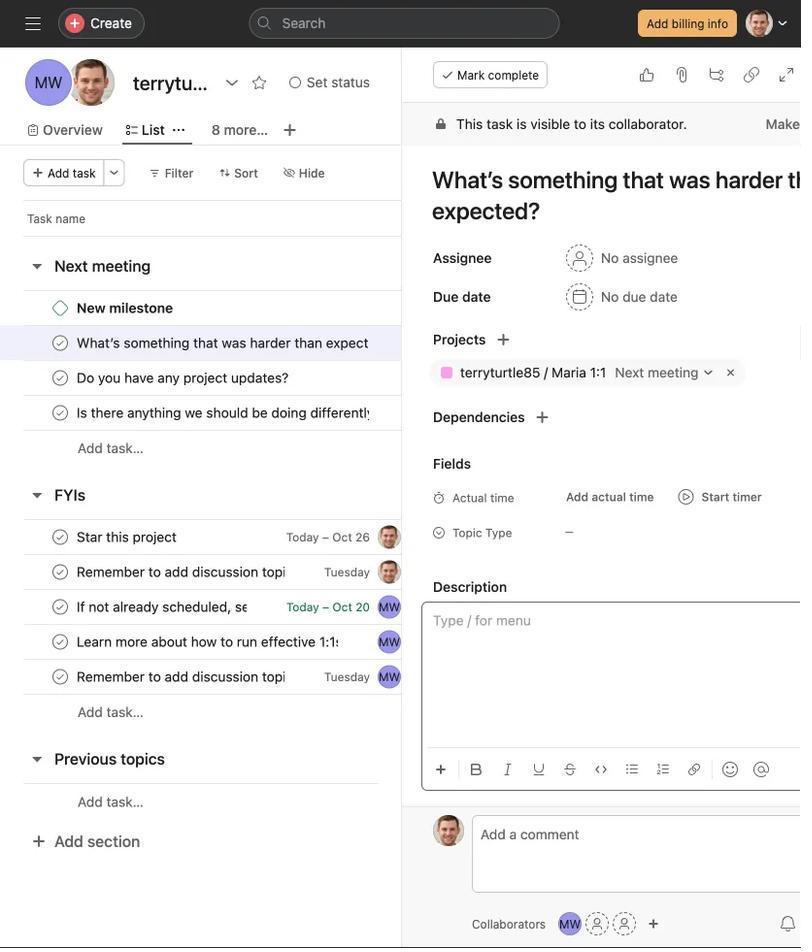 Task type: vqa. For each thing, say whether or not it's contained in the screenshot.
Type
yes



Task type: describe. For each thing, give the bounding box(es) containing it.
is
[[517, 116, 527, 132]]

actual
[[453, 491, 487, 505]]

tt for bottommost tt button
[[441, 825, 456, 838]]

no for no due date
[[601, 289, 619, 305]]

collapse task list for this section image
[[29, 488, 45, 503]]

what's something that was harder than expected? cell
[[0, 325, 414, 361]]

completed image for learn more about how to run effective 1:1s "text box"
[[49, 631, 72, 654]]

complete
[[488, 68, 539, 82]]

meeting inside dropdown button
[[648, 365, 699, 381]]

start
[[702, 490, 730, 504]]

at mention image
[[754, 762, 769, 778]]

If not already scheduled, set up a recurring 1:1 meeting in your calendar text field
[[73, 598, 247, 617]]

26
[[356, 531, 370, 544]]

no due date
[[601, 289, 678, 305]]

0 likes. click to like this task image
[[639, 67, 655, 83]]

remember to add discussion topics for the next meeting text field for tt
[[73, 563, 285, 582]]

mw inside what's something that was harder than expected? dialog
[[560, 918, 581, 931]]

—
[[565, 526, 574, 538]]

add task
[[48, 166, 96, 180]]

8 more…
[[212, 122, 268, 138]]

link image
[[689, 764, 700, 776]]

4 completed image from the top
[[49, 666, 72, 689]]

add task button
[[23, 159, 105, 186]]

completed image for "is there anything we should be doing differently?" text field
[[49, 402, 72, 425]]

task… for first add task… button from the bottom
[[106, 794, 144, 811]]

collapse task list for this section image for next meeting
[[29, 258, 45, 274]]

due
[[623, 289, 646, 305]]

add up add section button
[[78, 794, 103, 811]]

date
[[650, 289, 678, 305]]

completed checkbox for mw's remember to add discussion topics for the next meeting 'text box'
[[49, 666, 72, 689]]

tuesday for tt
[[324, 566, 370, 579]]

toolbar inside what's something that was harder than expected? dialog
[[427, 748, 801, 792]]

numbered list image
[[658, 764, 669, 776]]

add dependencies image
[[535, 410, 550, 425]]

mw inside learn more about how to run effective 1:1s 'cell'
[[379, 636, 400, 649]]

today for – oct 26
[[286, 531, 319, 544]]

actual
[[592, 490, 626, 504]]

completed checkbox for "is there anything we should be doing differently?" text field
[[49, 402, 72, 425]]

Do you have any project updates? text field
[[73, 369, 295, 388]]

— button
[[558, 519, 674, 546]]

add actual time button
[[558, 484, 663, 511]]

task… for 2nd add task… button from the top of the page
[[106, 705, 144, 721]]

mw row
[[0, 625, 485, 660]]

search
[[282, 15, 326, 31]]

8
[[212, 122, 220, 138]]

oct for 20
[[333, 601, 352, 614]]

projects button
[[402, 326, 486, 354]]

completed milestone image
[[52, 301, 68, 316]]

new milestone cell
[[0, 290, 414, 326]]

fyis
[[54, 486, 86, 505]]

its
[[590, 116, 605, 132]]

completed image for if not already scheduled, set up a recurring 1:1 meeting in your calendar text box
[[49, 596, 72, 619]]

description
[[433, 579, 507, 595]]

2 vertical spatial tt button
[[433, 816, 464, 847]]

set status button
[[281, 69, 379, 96]]

add section
[[54, 833, 140, 851]]

assignee
[[433, 250, 492, 266]]

emoji image
[[723, 762, 738, 778]]

add task… for first add task… button from the bottom
[[78, 794, 144, 811]]

fields button
[[402, 451, 471, 478]]

remove image
[[723, 365, 739, 381]]

do you have any project updates? cell
[[0, 360, 414, 396]]

1 add task… row from the top
[[0, 430, 485, 466]]

add tab image
[[282, 122, 298, 138]]

Learn more about how to run effective 1:1s text field
[[73, 633, 339, 652]]

next meeting button
[[610, 362, 719, 384]]

add inside 'button'
[[647, 17, 669, 30]]

next inside dropdown button
[[615, 365, 644, 381]]

mark complete
[[457, 68, 539, 82]]

add down the overview link
[[48, 166, 69, 180]]

show options image
[[224, 75, 240, 90]]

2 remember to add discussion topics for the next meeting cell from the top
[[0, 659, 414, 695]]

italics image
[[502, 764, 514, 776]]

2 add task… button from the top
[[78, 702, 144, 724]]

completed image for what's something that was harder than expected? text box
[[49, 332, 72, 355]]

completed checkbox for what's something that was harder than expected? text box
[[49, 332, 72, 355]]

info
[[708, 17, 728, 30]]

0 vertical spatial next meeting
[[54, 257, 151, 275]]

add section button
[[23, 825, 148, 860]]

this task is visible to its collaborator.
[[456, 116, 687, 132]]

mark complete button
[[433, 61, 548, 88]]

next meeting inside dropdown button
[[615, 365, 699, 381]]

Is there anything we should be doing differently? text field
[[73, 404, 370, 423]]

mw button inside learn more about how to run effective 1:1s 'cell'
[[378, 631, 401, 654]]

What's something that was harder than expected? text field
[[73, 334, 370, 353]]

previous
[[54, 750, 117, 769]]

0 horizontal spatial time
[[490, 491, 514, 505]]

Star this project text field
[[73, 528, 183, 547]]

Completed milestone checkbox
[[52, 301, 68, 316]]

task for this
[[487, 116, 513, 132]]

add task… button inside header next meeting tree grid
[[78, 438, 144, 459]]

sort
[[234, 166, 258, 180]]

if not already scheduled, set up a recurring 1:1 meeting in your calendar cell
[[0, 590, 414, 625]]

attachments: add a file to this task, what's something that was harder than expected? image
[[674, 67, 690, 83]]

New milestone text field
[[73, 299, 179, 318]]

dependencies
[[433, 409, 525, 425]]

terryturtle85
[[460, 365, 540, 381]]

more…
[[224, 122, 268, 138]]

add task… for 2nd add task… button from the top of the page
[[78, 705, 144, 721]]

fyis button
[[54, 478, 86, 513]]

mw button inside remember to add discussion topics for the next meeting cell
[[378, 666, 401, 689]]

create button
[[58, 8, 145, 39]]

tab actions image
[[173, 124, 184, 136]]

overview link
[[27, 119, 103, 141]]

collapse task list for this section image for previous topics
[[29, 752, 45, 767]]

list
[[142, 122, 165, 138]]

task
[[27, 212, 52, 225]]

search list box
[[249, 8, 560, 39]]

today – oct 26
[[286, 531, 370, 544]]

previous topics button
[[54, 742, 165, 777]]

add or remove collaborators image
[[648, 919, 660, 930]]

8 more… button
[[212, 119, 268, 141]]

status
[[331, 74, 370, 90]]

underline image
[[533, 764, 545, 776]]

sort button
[[210, 159, 267, 186]]

collaborator.
[[609, 116, 687, 132]]

add billing info button
[[638, 10, 737, 37]]

add billing info
[[647, 17, 728, 30]]



Task type: locate. For each thing, give the bounding box(es) containing it.
insert an object image
[[435, 764, 447, 776]]

tt for tt button in 'star this project' cell
[[382, 531, 397, 544]]

billing
[[672, 17, 705, 30]]

assignee
[[623, 250, 678, 266]]

1 vertical spatial completed checkbox
[[49, 526, 72, 549]]

2 vertical spatial task…
[[106, 794, 144, 811]]

add left the actual
[[566, 490, 589, 504]]

remember to add discussion topics for the next meeting text field down learn more about how to run effective 1:1s "text box"
[[73, 668, 285, 687]]

2 completed checkbox from the top
[[49, 367, 72, 390]]

oct for 26
[[332, 531, 352, 544]]

remember to add discussion topics for the next meeting cell
[[0, 555, 414, 591], [0, 659, 414, 695]]

time right the actual
[[629, 490, 654, 504]]

collapse task list for this section image down task on the left top of page
[[29, 258, 45, 274]]

completed checkbox inside 'star this project' cell
[[49, 526, 72, 549]]

– for – oct 20
[[322, 601, 329, 614]]

visible
[[531, 116, 570, 132]]

3 completed checkbox from the top
[[49, 561, 72, 584]]

add left section at the bottom left of the page
[[54, 833, 83, 851]]

collapse task list for this section image
[[29, 258, 45, 274], [29, 752, 45, 767]]

add subtask image
[[709, 67, 725, 83]]

add task… up fyis
[[78, 440, 144, 456]]

Task Name text field
[[420, 157, 801, 233]]

2 completed image from the top
[[49, 526, 72, 549]]

add to projects image
[[496, 332, 511, 348]]

task name row
[[0, 200, 485, 236]]

completed checkbox inside do you have any project updates? cell
[[49, 367, 72, 390]]

task left more actions image
[[73, 166, 96, 180]]

tuesday down 20
[[324, 671, 370, 684]]

what's something that was harder than expected? dialog
[[402, 48, 801, 949]]

2 remember to add discussion topics for the next meeting text field from the top
[[73, 668, 285, 687]]

actual time
[[453, 491, 514, 505]]

1 horizontal spatial next meeting
[[615, 365, 699, 381]]

0 vertical spatial completed checkbox
[[49, 402, 72, 425]]

1 vertical spatial meeting
[[648, 365, 699, 381]]

next meeting button
[[54, 249, 151, 284]]

3 completed image from the top
[[49, 596, 72, 619]]

add inside button
[[54, 833, 83, 851]]

0 vertical spatial oct
[[332, 531, 352, 544]]

completed checkbox for if not already scheduled, set up a recurring 1:1 meeting in your calendar text box
[[49, 596, 72, 619]]

section
[[87, 833, 140, 851]]

0 vertical spatial no
[[601, 250, 619, 266]]

completed image
[[49, 367, 72, 390], [49, 402, 72, 425], [49, 561, 72, 584], [49, 631, 72, 654]]

2 collapse task list for this section image from the top
[[29, 752, 45, 767]]

add task… up section at the bottom left of the page
[[78, 794, 144, 811]]

next right 1:1
[[615, 365, 644, 381]]

None text field
[[128, 65, 215, 100]]

0 vertical spatial remember to add discussion topics for the next meeting text field
[[73, 563, 285, 582]]

3 completed image from the top
[[49, 561, 72, 584]]

add task… button up section at the bottom left of the page
[[78, 792, 144, 813]]

add task…
[[78, 440, 144, 456], [78, 705, 144, 721], [78, 794, 144, 811]]

1 vertical spatial today
[[286, 601, 319, 614]]

add inside header next meeting tree grid
[[78, 440, 103, 456]]

main content containing this task is visible to its collaborator.
[[402, 103, 801, 949]]

1 horizontal spatial time
[[629, 490, 654, 504]]

2 add task… row from the top
[[0, 694, 485, 730]]

completed image inside 'star this project' cell
[[49, 526, 72, 549]]

terryturtle85 / maria 1:1
[[460, 365, 606, 381]]

hide
[[299, 166, 325, 180]]

collapse task list for this section image left previous
[[29, 752, 45, 767]]

1 vertical spatial –
[[322, 601, 329, 614]]

2 tuesday from the top
[[324, 671, 370, 684]]

2 – from the top
[[322, 601, 329, 614]]

tt up overview
[[82, 73, 101, 92]]

hide button
[[275, 159, 334, 186]]

0 horizontal spatial next
[[54, 257, 88, 275]]

learn more about how to run effective 1:1s cell
[[0, 625, 414, 660]]

add to starred image
[[251, 75, 267, 90]]

0 vertical spatial task
[[487, 116, 513, 132]]

1 today from the top
[[286, 531, 319, 544]]

1 completed checkbox from the top
[[49, 402, 72, 425]]

mw button
[[378, 596, 401, 619], [378, 631, 401, 654], [378, 666, 401, 689], [559, 913, 582, 936]]

task… inside header fyis "tree grid"
[[106, 705, 144, 721]]

add task… button up previous topics
[[78, 702, 144, 724]]

filter
[[165, 166, 194, 180]]

1 vertical spatial collapse task list for this section image
[[29, 752, 45, 767]]

task
[[487, 116, 513, 132], [73, 166, 96, 180]]

time
[[629, 490, 654, 504], [490, 491, 514, 505]]

tt button right 26
[[378, 526, 401, 549]]

collaborators
[[472, 918, 546, 931]]

1 add task… button from the top
[[78, 438, 144, 459]]

– inside if not already scheduled, set up a recurring 1:1 meeting in your calendar cell
[[322, 601, 329, 614]]

add task… row
[[0, 430, 485, 466], [0, 694, 485, 730], [0, 784, 485, 821]]

name
[[56, 212, 86, 225]]

row
[[23, 235, 413, 237], [0, 290, 485, 326], [0, 325, 485, 361], [0, 360, 485, 396], [0, 395, 485, 431], [0, 520, 485, 556], [0, 555, 485, 591], [0, 590, 485, 625], [0, 659, 485, 695]]

tt right 26
[[382, 531, 397, 544]]

bold image
[[471, 764, 483, 776]]

task… up previous topics
[[106, 705, 144, 721]]

topic
[[453, 526, 482, 540]]

1 vertical spatial add task… button
[[78, 702, 144, 724]]

completed checkbox inside what's something that was harder than expected? cell
[[49, 332, 72, 355]]

completed checkbox for star this project text field
[[49, 526, 72, 549]]

tt for the middle tt button
[[382, 566, 397, 579]]

1 oct from the top
[[332, 531, 352, 544]]

add task… inside header fyis "tree grid"
[[78, 705, 144, 721]]

1 – from the top
[[322, 531, 329, 544]]

set
[[307, 74, 328, 90]]

task…
[[106, 440, 144, 456], [106, 705, 144, 721], [106, 794, 144, 811]]

0 vertical spatial add task…
[[78, 440, 144, 456]]

completed checkbox inside if not already scheduled, set up a recurring 1:1 meeting in your calendar cell
[[49, 596, 72, 619]]

task… down the is there anything we should be doing differently? cell
[[106, 440, 144, 456]]

expand sidebar image
[[25, 16, 41, 31]]

1 vertical spatial task…
[[106, 705, 144, 721]]

1 vertical spatial no
[[601, 289, 619, 305]]

today left 20
[[286, 601, 319, 614]]

3 completed checkbox from the top
[[49, 596, 72, 619]]

2 vertical spatial add task… button
[[78, 792, 144, 813]]

1 vertical spatial tuesday
[[324, 671, 370, 684]]

meeting
[[92, 257, 151, 275], [648, 365, 699, 381]]

0 vertical spatial tt button
[[378, 526, 401, 549]]

no
[[601, 250, 619, 266], [601, 289, 619, 305]]

4 completed image from the top
[[49, 631, 72, 654]]

0 vertical spatial meeting
[[92, 257, 151, 275]]

20
[[356, 601, 370, 614]]

next up completed milestone checkbox
[[54, 257, 88, 275]]

2 completed checkbox from the top
[[49, 526, 72, 549]]

0 horizontal spatial task
[[73, 166, 96, 180]]

projects
[[433, 332, 486, 348]]

completed checkbox for the do you have any project updates? text field
[[49, 367, 72, 390]]

tt button left description
[[378, 561, 401, 584]]

completed image inside what's something that was harder than expected? cell
[[49, 332, 72, 355]]

list link
[[126, 119, 165, 141]]

more actions image
[[108, 167, 120, 179]]

today
[[286, 531, 319, 544], [286, 601, 319, 614]]

2 vertical spatial completed checkbox
[[49, 561, 72, 584]]

completed checkbox for remember to add discussion topics for the next meeting 'text box' corresponding to tt
[[49, 561, 72, 584]]

star this project cell
[[0, 520, 414, 556]]

task name
[[27, 212, 86, 225]]

next meeting right 1:1
[[615, 365, 699, 381]]

full screen image
[[779, 67, 794, 83]]

previous topics
[[54, 750, 165, 769]]

2 task… from the top
[[106, 705, 144, 721]]

time right actual
[[490, 491, 514, 505]]

0 vertical spatial next
[[54, 257, 88, 275]]

set status
[[307, 74, 370, 90]]

add
[[647, 17, 669, 30], [48, 166, 69, 180], [78, 440, 103, 456], [566, 490, 589, 504], [78, 705, 103, 721], [78, 794, 103, 811], [54, 833, 83, 851]]

completed image inside if not already scheduled, set up a recurring 1:1 meeting in your calendar cell
[[49, 596, 72, 619]]

1 horizontal spatial task
[[487, 116, 513, 132]]

completed checkbox inside learn more about how to run effective 1:1s 'cell'
[[49, 631, 72, 654]]

1 tuesday from the top
[[324, 566, 370, 579]]

fields
[[433, 456, 471, 472]]

– left 20
[[322, 601, 329, 614]]

completed image for remember to add discussion topics for the next meeting 'text box' corresponding to tt
[[49, 561, 72, 584]]

no left assignee
[[601, 250, 619, 266]]

next meeting
[[54, 257, 151, 275], [615, 365, 699, 381]]

3 add task… button from the top
[[78, 792, 144, 813]]

no left due
[[601, 289, 619, 305]]

remember to add discussion topics for the next meeting text field up if not already scheduled, set up a recurring 1:1 meeting in your calendar text box
[[73, 563, 285, 582]]

tuesday
[[324, 566, 370, 579], [324, 671, 370, 684]]

start timer button
[[671, 484, 770, 511]]

tt inside 'star this project' cell
[[382, 531, 397, 544]]

task inside button
[[73, 166, 96, 180]]

tt button down insert an object image
[[433, 816, 464, 847]]

1 task… from the top
[[106, 440, 144, 456]]

toolbar
[[427, 748, 801, 792]]

completed image
[[49, 332, 72, 355], [49, 526, 72, 549], [49, 596, 72, 619], [49, 666, 72, 689]]

1 vertical spatial remember to add discussion topics for the next meeting cell
[[0, 659, 414, 695]]

today for – oct 20
[[286, 601, 319, 614]]

today left 26
[[286, 531, 319, 544]]

no due date button
[[558, 280, 687, 315]]

0 vertical spatial today
[[286, 531, 319, 544]]

completed checkbox inside the is there anything we should be doing differently? cell
[[49, 402, 72, 425]]

1 vertical spatial remember to add discussion topics for the next meeting text field
[[73, 668, 285, 687]]

meeting inside button
[[92, 257, 151, 275]]

remember to add discussion topics for the next meeting text field for mw
[[73, 668, 285, 687]]

1 vertical spatial add task…
[[78, 705, 144, 721]]

tt down insert an object image
[[441, 825, 456, 838]]

topics
[[121, 750, 165, 769]]

tt button inside 'star this project' cell
[[378, 526, 401, 549]]

next
[[54, 257, 88, 275], [615, 365, 644, 381]]

add inside header fyis "tree grid"
[[78, 705, 103, 721]]

1 vertical spatial oct
[[333, 601, 352, 614]]

add left 'billing'
[[647, 17, 669, 30]]

create
[[90, 15, 132, 31]]

add up fyis
[[78, 440, 103, 456]]

time inside "dropdown button"
[[629, 490, 654, 504]]

oct inside if not already scheduled, set up a recurring 1:1 meeting in your calendar cell
[[333, 601, 352, 614]]

completed checkbox for learn more about how to run effective 1:1s "text box"
[[49, 631, 72, 654]]

2 oct from the top
[[333, 601, 352, 614]]

0 horizontal spatial next meeting
[[54, 257, 151, 275]]

mw
[[35, 73, 63, 92], [379, 601, 400, 614], [379, 636, 400, 649], [379, 671, 400, 684], [560, 918, 581, 931]]

header next meeting tree grid
[[0, 290, 485, 466]]

completed image inside the is there anything we should be doing differently? cell
[[49, 402, 72, 425]]

Completed checkbox
[[49, 332, 72, 355], [49, 367, 72, 390], [49, 596, 72, 619], [49, 631, 72, 654], [49, 666, 72, 689]]

completed image inside learn more about how to run effective 1:1s 'cell'
[[49, 631, 72, 654]]

0 vertical spatial add task… button
[[78, 438, 144, 459]]

is there anything we should be doing differently? cell
[[0, 395, 414, 431]]

task… up section at the bottom left of the page
[[106, 794, 144, 811]]

task inside what's something that was harder than expected? dialog
[[487, 116, 513, 132]]

Remember to add discussion topics for the next meeting text field
[[73, 563, 285, 582], [73, 668, 285, 687]]

tuesday down 26
[[324, 566, 370, 579]]

tt left description
[[382, 566, 397, 579]]

– inside 'star this project' cell
[[322, 531, 329, 544]]

today – oct 20
[[286, 601, 370, 614]]

0 vertical spatial task…
[[106, 440, 144, 456]]

1 collapse task list for this section image from the top
[[29, 258, 45, 274]]

add task… up previous topics
[[78, 705, 144, 721]]

add actual time
[[566, 490, 654, 504]]

task left is
[[487, 116, 513, 132]]

2 add task… from the top
[[78, 705, 144, 721]]

no for no assignee
[[601, 250, 619, 266]]

next meeting up new milestone text box
[[54, 257, 151, 275]]

search button
[[249, 8, 560, 39]]

oct
[[332, 531, 352, 544], [333, 601, 352, 614]]

–
[[322, 531, 329, 544], [322, 601, 329, 614]]

0 vertical spatial add task… row
[[0, 430, 485, 466]]

1 remember to add discussion topics for the next meeting cell from the top
[[0, 555, 414, 591]]

today inside 'star this project' cell
[[286, 531, 319, 544]]

oct inside 'star this project' cell
[[332, 531, 352, 544]]

add task… inside header next meeting tree grid
[[78, 440, 144, 456]]

3 add task… row from the top
[[0, 784, 485, 821]]

maria
[[552, 365, 587, 381]]

filter button
[[140, 159, 202, 186]]

3 task… from the top
[[106, 794, 144, 811]]

mark
[[457, 68, 485, 82]]

1 completed checkbox from the top
[[49, 332, 72, 355]]

– left 26
[[322, 531, 329, 544]]

task… inside header next meeting tree grid
[[106, 440, 144, 456]]

mw inside if not already scheduled, set up a recurring 1:1 meeting in your calendar cell
[[379, 601, 400, 614]]

0 vertical spatial –
[[322, 531, 329, 544]]

2 completed image from the top
[[49, 402, 72, 425]]

1 vertical spatial next
[[615, 365, 644, 381]]

1 remember to add discussion topics for the next meeting text field from the top
[[73, 563, 285, 582]]

add task… button
[[78, 438, 144, 459], [78, 702, 144, 724], [78, 792, 144, 813]]

0 horizontal spatial meeting
[[92, 257, 151, 275]]

/
[[544, 365, 548, 381]]

code image
[[595, 764, 607, 776]]

add task… for add task… button within header next meeting tree grid
[[78, 440, 144, 456]]

remember to add discussion topics for the next meeting cell up if not already scheduled, set up a recurring 1:1 meeting in your calendar text box
[[0, 555, 414, 591]]

4 completed checkbox from the top
[[49, 631, 72, 654]]

tt
[[82, 73, 101, 92], [382, 531, 397, 544], [382, 566, 397, 579], [441, 825, 456, 838]]

1 completed image from the top
[[49, 332, 72, 355]]

Completed checkbox
[[49, 402, 72, 425], [49, 526, 72, 549], [49, 561, 72, 584]]

remember to add discussion topics for the next meeting cell down learn more about how to run effective 1:1s "text box"
[[0, 659, 414, 695]]

1 vertical spatial next meeting
[[615, 365, 699, 381]]

due date
[[433, 289, 491, 305]]

1 horizontal spatial meeting
[[648, 365, 699, 381]]

bulleted list image
[[626, 764, 638, 776]]

1 vertical spatial add task… row
[[0, 694, 485, 730]]

2 vertical spatial add task… row
[[0, 784, 485, 821]]

task… for add task… button within header next meeting tree grid
[[106, 440, 144, 456]]

no assignee
[[601, 250, 678, 266]]

completed image inside do you have any project updates? cell
[[49, 367, 72, 390]]

strikethrough image
[[564, 764, 576, 776]]

1 horizontal spatial next
[[615, 365, 644, 381]]

add up previous
[[78, 705, 103, 721]]

completed image for star this project text field
[[49, 526, 72, 549]]

copy task link image
[[744, 67, 760, 83]]

1 no from the top
[[601, 250, 619, 266]]

1 vertical spatial tt button
[[378, 561, 401, 584]]

task for add
[[73, 166, 96, 180]]

1 vertical spatial task
[[73, 166, 96, 180]]

2 today from the top
[[286, 601, 319, 614]]

tuesday for mw
[[324, 671, 370, 684]]

0 vertical spatial tuesday
[[324, 566, 370, 579]]

to
[[574, 116, 587, 132]]

timer
[[733, 490, 762, 504]]

start timer
[[702, 490, 762, 504]]

oct left 20
[[333, 601, 352, 614]]

meeting up new milestone text box
[[92, 257, 151, 275]]

add inside "dropdown button"
[[566, 490, 589, 504]]

2 no from the top
[[601, 289, 619, 305]]

type
[[486, 526, 512, 540]]

0 vertical spatial remember to add discussion topics for the next meeting cell
[[0, 555, 414, 591]]

oct left 26
[[332, 531, 352, 544]]

add task… button up fyis
[[78, 438, 144, 459]]

1 completed image from the top
[[49, 367, 72, 390]]

main content
[[402, 103, 801, 949]]

completed image for the do you have any project updates? text field
[[49, 367, 72, 390]]

today inside if not already scheduled, set up a recurring 1:1 meeting in your calendar cell
[[286, 601, 319, 614]]

header fyis tree grid
[[0, 520, 485, 730]]

overview
[[43, 122, 103, 138]]

2 vertical spatial add task…
[[78, 794, 144, 811]]

next inside button
[[54, 257, 88, 275]]

this
[[456, 116, 483, 132]]

meeting left remove image
[[648, 365, 699, 381]]

1:1
[[590, 365, 606, 381]]

3 add task… from the top
[[78, 794, 144, 811]]

topic type
[[453, 526, 512, 540]]

– for – oct 26
[[322, 531, 329, 544]]

tt inside what's something that was harder than expected? dialog
[[441, 825, 456, 838]]

1 add task… from the top
[[78, 440, 144, 456]]

no assignee button
[[558, 241, 687, 276]]

mw button inside if not already scheduled, set up a recurring 1:1 meeting in your calendar cell
[[378, 596, 401, 619]]

5 completed checkbox from the top
[[49, 666, 72, 689]]

0 vertical spatial collapse task list for this section image
[[29, 258, 45, 274]]



